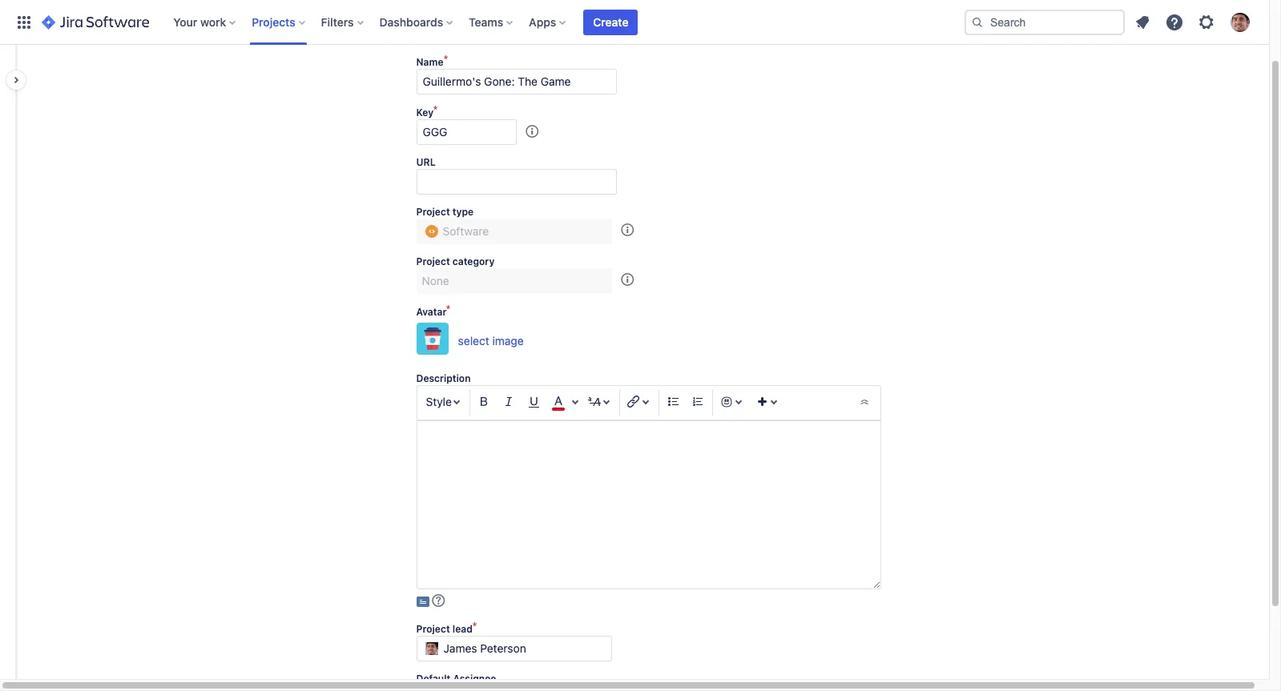 Task type: describe. For each thing, give the bounding box(es) containing it.
project type
[[416, 206, 474, 218]]

projects
[[252, 15, 295, 28]]

project category
[[416, 256, 495, 268]]

small image for project category
[[621, 273, 634, 286]]

lead
[[453, 623, 473, 635]]

required image
[[434, 106, 442, 119]]

settings image
[[1197, 12, 1216, 32]]

teams button
[[464, 9, 519, 35]]

dashboards
[[379, 15, 443, 28]]

select image
[[458, 334, 524, 348]]

teams
[[469, 15, 503, 28]]

get local help about wiki markup help image
[[432, 595, 445, 607]]

search image
[[971, 16, 984, 28]]

work
[[200, 15, 226, 28]]

Search field
[[965, 9, 1125, 35]]

apps button
[[524, 9, 572, 35]]

default assignee
[[416, 673, 496, 685]]

select
[[458, 334, 489, 348]]

dashboards button
[[375, 9, 459, 35]]

project for project category
[[416, 256, 450, 268]]

default
[[416, 673, 451, 685]]

small image
[[621, 223, 634, 236]]

apps
[[529, 15, 556, 28]]

project for project type
[[416, 206, 450, 218]]

click to edit this avatar image
[[416, 323, 448, 355]]

image
[[492, 334, 524, 348]]

your profile and settings image
[[1231, 12, 1250, 32]]

appswitcher icon image
[[14, 12, 34, 32]]

name
[[416, 56, 444, 68]]



Task type: locate. For each thing, give the bounding box(es) containing it.
avatar
[[416, 306, 447, 318]]

project lead
[[416, 623, 473, 635]]

2 vertical spatial project
[[416, 623, 450, 635]]

assignee
[[453, 673, 496, 685]]

1 horizontal spatial small image
[[621, 273, 634, 286]]

your work
[[173, 15, 226, 28]]

filters button
[[316, 9, 370, 35]]

style link
[[421, 390, 467, 416]]

None text field
[[416, 69, 617, 95], [416, 268, 612, 294], [416, 686, 617, 691], [416, 69, 617, 95], [416, 268, 612, 294], [416, 686, 617, 691]]

required image
[[447, 305, 455, 318]]

0 vertical spatial project
[[416, 206, 450, 218]]

0 vertical spatial small image
[[526, 125, 539, 138]]

project left category
[[416, 256, 450, 268]]

project for project lead
[[416, 623, 450, 635]]

style
[[426, 395, 452, 409]]

3 project from the top
[[416, 623, 450, 635]]

1 project from the top
[[416, 206, 450, 218]]

sidebar navigation image
[[0, 64, 35, 96]]

filters
[[321, 15, 354, 28]]

create
[[593, 15, 629, 28]]

details
[[48, 10, 105, 33]]

small image
[[526, 125, 539, 138], [621, 273, 634, 286]]

your work button
[[168, 9, 242, 35]]

project
[[416, 206, 450, 218], [416, 256, 450, 268], [416, 623, 450, 635]]

project left type
[[416, 206, 450, 218]]

help image
[[1165, 12, 1184, 32]]

banner containing your work
[[0, 0, 1269, 45]]

banner
[[0, 0, 1269, 45]]

1 vertical spatial small image
[[621, 273, 634, 286]]

0 horizontal spatial small image
[[526, 125, 539, 138]]

2 project from the top
[[416, 256, 450, 268]]

primary element
[[10, 0, 965, 44]]

key
[[416, 107, 434, 119]]

jira software image
[[42, 12, 149, 32], [42, 12, 149, 32]]

select image link
[[416, 319, 524, 361]]

url
[[416, 156, 436, 168]]

create button
[[584, 9, 638, 35]]

notifications image
[[1133, 12, 1152, 32]]

category
[[453, 256, 495, 268]]

None text field
[[416, 119, 516, 145], [416, 169, 617, 195], [416, 219, 612, 244], [416, 421, 881, 590], [416, 636, 612, 662], [416, 119, 516, 145], [416, 169, 617, 195], [416, 219, 612, 244], [416, 421, 881, 590], [416, 636, 612, 662]]

project down "get local help about wiki markup help" icon
[[416, 623, 450, 635]]

projects button
[[247, 9, 311, 35]]

1 vertical spatial project
[[416, 256, 450, 268]]

description
[[416, 373, 471, 385]]

small image for key
[[526, 125, 539, 138]]

type
[[453, 206, 474, 218]]

your
[[173, 15, 197, 28]]



Task type: vqa. For each thing, say whether or not it's contained in the screenshot.
leftmost Use
no



